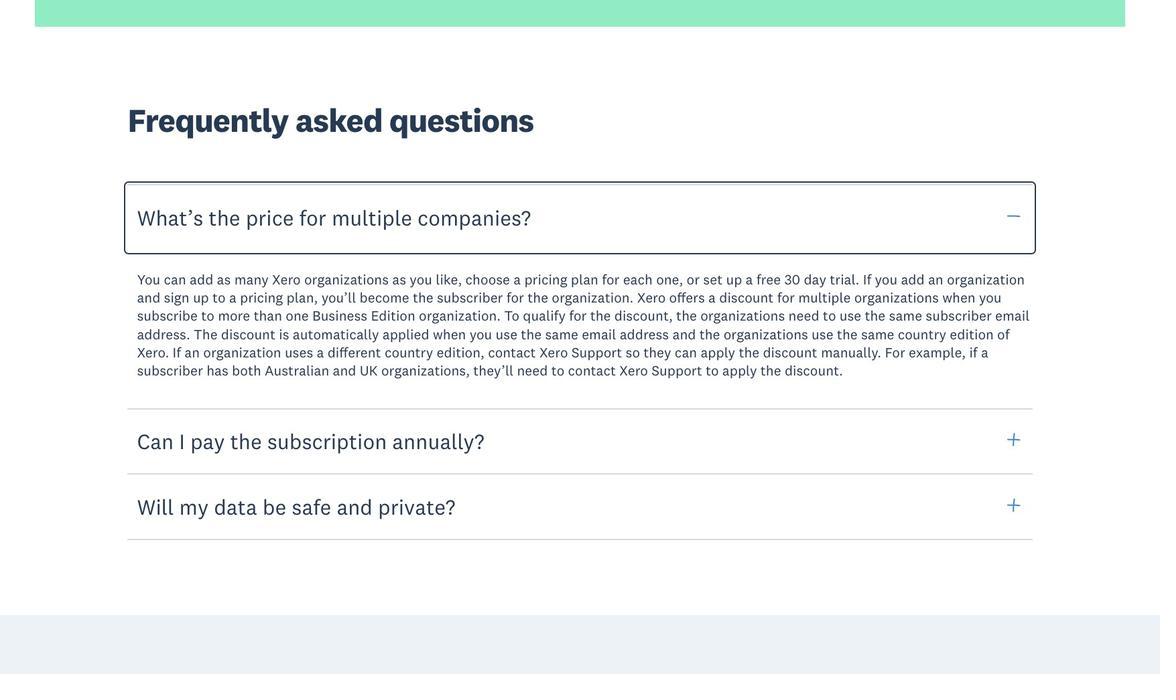 Task type: describe. For each thing, give the bounding box(es) containing it.
discount up discount.
[[763, 344, 818, 362]]

for down 30
[[777, 289, 795, 307]]

companies?
[[418, 205, 531, 231]]

frequently
[[128, 100, 289, 140]]

xero down so
[[620, 362, 648, 380]]

1 horizontal spatial need
[[789, 307, 819, 325]]

than
[[254, 307, 282, 325]]

you'll
[[321, 289, 356, 307]]

xero.
[[137, 344, 169, 362]]

day
[[804, 271, 826, 289]]

both
[[232, 362, 261, 380]]

xero down qualify
[[540, 344, 568, 362]]

edition,
[[437, 344, 485, 362]]

multiple inside 'you can add as many xero organizations as you like, choose a pricing plan for each one, or set up a free 30 day trial. if you add an organization and sign up to a pricing plan, you'll become the subscriber for the organization.    xero offers a discount for multiple organizations when you subscribe to more than one business edition organization. to qualify for the discount, the organizations need to use the same subscriber email address.    the discount is automatically applied when you use the same email address and the organizations use the same country edition of xero. if an organization uses a different country edition, contact xero support so they can apply the discount manually. for example, if a subscriber has both australian and uk organizations, they'll need to contact xero support to apply the discount.'
[[798, 289, 851, 307]]

multiple inside dropdown button
[[332, 205, 412, 231]]

you right trial.
[[875, 271, 898, 289]]

my
[[179, 494, 209, 521]]

subscription
[[267, 428, 387, 455]]

1 vertical spatial need
[[517, 362, 548, 380]]

automatically
[[293, 326, 379, 344]]

uk
[[360, 362, 378, 380]]

a right if
[[981, 344, 989, 362]]

30
[[784, 271, 800, 289]]

0 vertical spatial organization
[[947, 271, 1025, 289]]

or
[[687, 271, 700, 289]]

safe
[[292, 494, 331, 521]]

for
[[885, 344, 905, 362]]

a right uses
[[317, 344, 324, 362]]

can i pay the subscription annually?
[[137, 428, 484, 455]]

australian
[[265, 362, 329, 380]]

1 vertical spatial apply
[[722, 362, 757, 380]]

choose
[[466, 271, 510, 289]]

2 horizontal spatial subscriber
[[926, 307, 992, 325]]

qualify
[[523, 307, 566, 325]]

1 vertical spatial when
[[433, 326, 466, 344]]

1 vertical spatial pricing
[[240, 289, 283, 307]]

applied
[[383, 326, 429, 344]]

1 horizontal spatial an
[[928, 271, 944, 289]]

a down set
[[709, 289, 716, 307]]

discount.
[[785, 362, 843, 380]]

i
[[179, 428, 185, 455]]

organizations,
[[381, 362, 470, 380]]

a left free
[[746, 271, 753, 289]]

what's the price for multiple companies? element
[[116, 252, 1045, 410]]

what's the price for multiple companies?
[[137, 205, 531, 231]]

0 horizontal spatial use
[[496, 326, 518, 344]]

example,
[[909, 344, 966, 362]]

and down the offers
[[673, 326, 696, 344]]

1 vertical spatial if
[[173, 344, 181, 362]]

0 vertical spatial when
[[943, 289, 976, 307]]

1 add from the left
[[190, 271, 213, 289]]

1 horizontal spatial pricing
[[524, 271, 567, 289]]

address
[[620, 326, 669, 344]]

you left like,
[[410, 271, 432, 289]]

and down the different
[[333, 362, 356, 380]]

0 horizontal spatial email
[[582, 326, 616, 344]]

edition
[[950, 326, 994, 344]]

1 vertical spatial support
[[652, 362, 702, 380]]

what's the price for multiple companies? button
[[128, 184, 1033, 252]]

1 horizontal spatial subscriber
[[437, 289, 503, 307]]

1 horizontal spatial organization.
[[552, 289, 634, 307]]

offers
[[669, 289, 705, 307]]

they
[[644, 344, 671, 362]]

2 add from the left
[[901, 271, 925, 289]]

plan,
[[287, 289, 318, 307]]

can
[[137, 428, 174, 455]]

discount,
[[615, 307, 673, 325]]

for inside dropdown button
[[299, 205, 326, 231]]

edition
[[371, 307, 415, 325]]

0 horizontal spatial an
[[185, 344, 200, 362]]

you up "edition,"
[[470, 326, 492, 344]]

the inside can i pay the subscription annually? 'dropdown button'
[[230, 428, 262, 455]]

a up more
[[229, 289, 236, 307]]

and down you
[[137, 289, 160, 307]]



Task type: vqa. For each thing, say whether or not it's contained in the screenshot.
"is"
yes



Task type: locate. For each thing, give the bounding box(es) containing it.
will my data be safe and private? button
[[128, 474, 1033, 541]]

1 vertical spatial contact
[[568, 362, 616, 380]]

0 vertical spatial pricing
[[524, 271, 567, 289]]

support
[[572, 344, 622, 362], [652, 362, 702, 380]]

1 vertical spatial can
[[675, 344, 697, 362]]

1 horizontal spatial support
[[652, 362, 702, 380]]

contact
[[488, 344, 536, 362], [568, 362, 616, 380]]

one
[[286, 307, 309, 325]]

as
[[217, 271, 231, 289], [392, 271, 406, 289]]

can right they at right bottom
[[675, 344, 697, 362]]

country
[[898, 326, 947, 344], [385, 344, 433, 362]]

the
[[209, 205, 240, 231], [413, 289, 433, 307], [528, 289, 548, 307], [590, 307, 611, 325], [676, 307, 697, 325], [865, 307, 886, 325], [521, 326, 542, 344], [700, 326, 720, 344], [837, 326, 858, 344], [739, 344, 760, 362], [761, 362, 781, 380], [230, 428, 262, 455]]

same
[[889, 307, 922, 325], [545, 326, 578, 344], [861, 326, 894, 344]]

email
[[995, 307, 1030, 325], [582, 326, 616, 344]]

0 vertical spatial apply
[[701, 344, 735, 362]]

pay
[[190, 428, 225, 455]]

when up edition
[[943, 289, 976, 307]]

1 horizontal spatial multiple
[[798, 289, 851, 307]]

organization. down "plan"
[[552, 289, 634, 307]]

of
[[997, 326, 1010, 344]]

1 horizontal spatial add
[[901, 271, 925, 289]]

organization up edition
[[947, 271, 1025, 289]]

1 horizontal spatial when
[[943, 289, 976, 307]]

trial.
[[830, 271, 860, 289]]

discount
[[719, 289, 774, 307], [221, 326, 275, 344], [763, 344, 818, 362]]

support left so
[[572, 344, 622, 362]]

xero
[[272, 271, 301, 289], [637, 289, 666, 307], [540, 344, 568, 362], [620, 362, 648, 380]]

when up "edition,"
[[433, 326, 466, 344]]

what's
[[137, 205, 203, 231]]

xero up the plan, at the top left
[[272, 271, 301, 289]]

0 vertical spatial contact
[[488, 344, 536, 362]]

address.
[[137, 326, 190, 344]]

0 horizontal spatial can
[[164, 271, 186, 289]]

0 vertical spatial can
[[164, 271, 186, 289]]

if
[[863, 271, 872, 289], [173, 344, 181, 362]]

the
[[194, 326, 218, 344]]

email up of
[[995, 307, 1030, 325]]

subscribe
[[137, 307, 198, 325]]

0 horizontal spatial organization
[[203, 344, 281, 362]]

0 vertical spatial support
[[572, 344, 622, 362]]

has
[[207, 362, 228, 380]]

if right trial.
[[863, 271, 872, 289]]

like,
[[436, 271, 462, 289]]

need
[[789, 307, 819, 325], [517, 362, 548, 380]]

private?
[[378, 494, 455, 521]]

up right set
[[726, 271, 742, 289]]

1 vertical spatial multiple
[[798, 289, 851, 307]]

each
[[623, 271, 653, 289]]

as left many
[[217, 271, 231, 289]]

1 horizontal spatial as
[[392, 271, 406, 289]]

price
[[246, 205, 294, 231]]

1 vertical spatial organization
[[203, 344, 281, 362]]

need right they'll
[[517, 362, 548, 380]]

0 horizontal spatial if
[[173, 344, 181, 362]]

discount down more
[[221, 326, 275, 344]]

a right choose
[[514, 271, 521, 289]]

country up example,
[[898, 326, 947, 344]]

if
[[970, 344, 978, 362]]

1 horizontal spatial up
[[726, 271, 742, 289]]

1 vertical spatial an
[[185, 344, 200, 362]]

and
[[137, 289, 160, 307], [673, 326, 696, 344], [333, 362, 356, 380], [337, 494, 373, 521]]

one,
[[656, 271, 683, 289]]

1 horizontal spatial email
[[995, 307, 1030, 325]]

data
[[214, 494, 257, 521]]

0 horizontal spatial country
[[385, 344, 433, 362]]

xero up discount,
[[637, 289, 666, 307]]

many
[[234, 271, 269, 289]]

0 horizontal spatial add
[[190, 271, 213, 289]]

annually?
[[392, 428, 484, 455]]

0 horizontal spatial when
[[433, 326, 466, 344]]

more
[[218, 307, 250, 325]]

pricing up qualify
[[524, 271, 567, 289]]

0 horizontal spatial multiple
[[332, 205, 412, 231]]

to
[[212, 289, 226, 307], [201, 307, 214, 325], [823, 307, 836, 325], [551, 362, 565, 380], [706, 362, 719, 380]]

for right "plan"
[[602, 271, 620, 289]]

0 vertical spatial need
[[789, 307, 819, 325]]

will my data be safe and private?
[[137, 494, 455, 521]]

apply
[[701, 344, 735, 362], [722, 362, 757, 380]]

will
[[137, 494, 174, 521]]

free
[[757, 271, 781, 289]]

organization.
[[552, 289, 634, 307], [419, 307, 501, 325]]

and right safe
[[337, 494, 373, 521]]

1 vertical spatial up
[[193, 289, 209, 307]]

0 vertical spatial up
[[726, 271, 742, 289]]

subscriber up edition
[[926, 307, 992, 325]]

different
[[328, 344, 381, 362]]

can i pay the subscription annually? button
[[128, 408, 1033, 475]]

support down they at right bottom
[[652, 362, 702, 380]]

is
[[279, 326, 289, 344]]

asked
[[295, 100, 383, 140]]

email left 'address'
[[582, 326, 616, 344]]

so
[[626, 344, 640, 362]]

up
[[726, 271, 742, 289], [193, 289, 209, 307]]

2 horizontal spatial use
[[840, 307, 861, 325]]

the inside what's the price for multiple companies? dropdown button
[[209, 205, 240, 231]]

0 horizontal spatial organization.
[[419, 307, 501, 325]]

0 horizontal spatial up
[[193, 289, 209, 307]]

set
[[703, 271, 723, 289]]

frequently asked questions
[[128, 100, 534, 140]]

for right qualify
[[569, 307, 587, 325]]

for up 'to'
[[507, 289, 524, 307]]

country down applied
[[385, 344, 433, 362]]

use
[[840, 307, 861, 325], [496, 326, 518, 344], [812, 326, 834, 344]]

you
[[137, 271, 160, 289]]

0 vertical spatial an
[[928, 271, 944, 289]]

0 horizontal spatial support
[[572, 344, 622, 362]]

you
[[410, 271, 432, 289], [875, 271, 898, 289], [979, 289, 1002, 307], [470, 326, 492, 344]]

plan
[[571, 271, 599, 289]]

for right price
[[299, 205, 326, 231]]

subscriber down xero.
[[137, 362, 203, 380]]

you can add as many xero organizations as you like, choose a pricing plan for each one, or set up a free 30 day trial. if you add an organization and sign up to a pricing plan, you'll become the subscriber for the organization.    xero offers a discount for multiple organizations when you subscribe to more than one business edition organization. to qualify for the discount, the organizations need to use the same subscriber email address.    the discount is automatically applied when you use the same email address and the organizations use the same country edition of xero. if an organization uses a different country edition, contact xero support so they can apply the discount manually. for example, if a subscriber has both australian and uk organizations, they'll need to contact xero support to apply the discount.
[[137, 271, 1030, 380]]

uses
[[285, 344, 313, 362]]

1 horizontal spatial use
[[812, 326, 834, 344]]

0 horizontal spatial as
[[217, 271, 231, 289]]

you up of
[[979, 289, 1002, 307]]

0 horizontal spatial contact
[[488, 344, 536, 362]]

subscriber down choose
[[437, 289, 503, 307]]

when
[[943, 289, 976, 307], [433, 326, 466, 344]]

up right sign
[[193, 289, 209, 307]]

1 horizontal spatial country
[[898, 326, 947, 344]]

sign
[[164, 289, 189, 307]]

0 vertical spatial if
[[863, 271, 872, 289]]

0 vertical spatial multiple
[[332, 205, 412, 231]]

for
[[299, 205, 326, 231], [602, 271, 620, 289], [507, 289, 524, 307], [777, 289, 795, 307], [569, 307, 587, 325]]

multiple
[[332, 205, 412, 231], [798, 289, 851, 307]]

1 horizontal spatial if
[[863, 271, 872, 289]]

add
[[190, 271, 213, 289], [901, 271, 925, 289]]

they'll
[[473, 362, 514, 380]]

organization. up "edition,"
[[419, 307, 501, 325]]

pricing
[[524, 271, 567, 289], [240, 289, 283, 307]]

to
[[504, 307, 519, 325]]

1 horizontal spatial contact
[[568, 362, 616, 380]]

1 horizontal spatial can
[[675, 344, 697, 362]]

1 as from the left
[[217, 271, 231, 289]]

questions
[[389, 100, 534, 140]]

organizations
[[304, 271, 389, 289], [854, 289, 939, 307], [701, 307, 785, 325], [724, 326, 808, 344]]

if down address.
[[173, 344, 181, 362]]

0 horizontal spatial subscriber
[[137, 362, 203, 380]]

0 horizontal spatial need
[[517, 362, 548, 380]]

manually.
[[821, 344, 882, 362]]

as up become
[[392, 271, 406, 289]]

can
[[164, 271, 186, 289], [675, 344, 697, 362]]

can up sign
[[164, 271, 186, 289]]

a
[[514, 271, 521, 289], [746, 271, 753, 289], [229, 289, 236, 307], [709, 289, 716, 307], [317, 344, 324, 362], [981, 344, 989, 362]]

pricing up than
[[240, 289, 283, 307]]

1 horizontal spatial organization
[[947, 271, 1025, 289]]

and inside dropdown button
[[337, 494, 373, 521]]

2 as from the left
[[392, 271, 406, 289]]

be
[[263, 494, 286, 521]]

need down day
[[789, 307, 819, 325]]

business
[[312, 307, 367, 325]]

become
[[360, 289, 409, 307]]

discount down free
[[719, 289, 774, 307]]

0 horizontal spatial pricing
[[240, 289, 283, 307]]

an
[[928, 271, 944, 289], [185, 344, 200, 362]]

organization up both
[[203, 344, 281, 362]]



